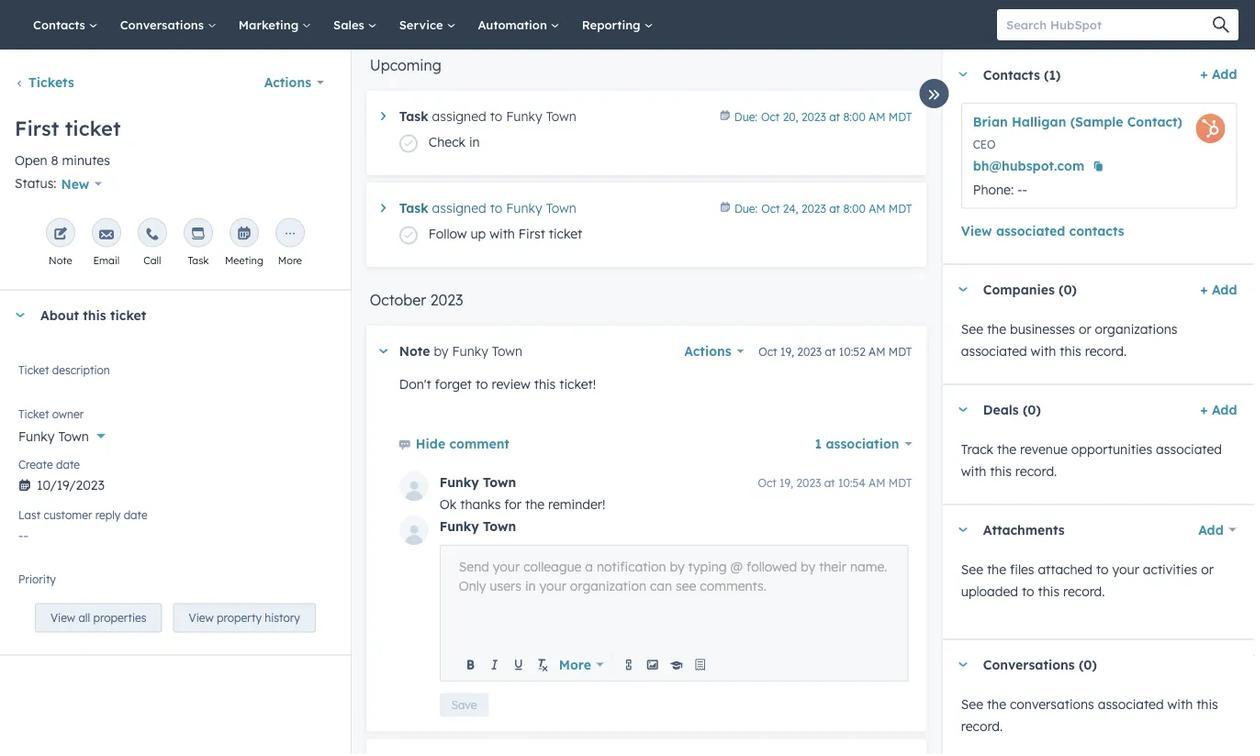 Task type: describe. For each thing, give the bounding box(es) containing it.
20,
[[783, 110, 799, 124]]

ticket inside dropdown button
[[110, 307, 146, 323]]

open 8 minutes
[[15, 152, 110, 169]]

(0) for deals (0)
[[1023, 402, 1041, 418]]

open
[[15, 152, 47, 169]]

for
[[504, 497, 522, 513]]

or inside see the files attached to your activities or uploaded to this record.
[[1201, 562, 1214, 578]]

contacts (1)
[[983, 66, 1061, 82]]

3 am from the top
[[869, 345, 886, 359]]

the for see the businesses or organizations associated with this record.
[[987, 321, 1006, 337]]

view for view property history
[[189, 612, 214, 625]]

funky up follow up with first ticket
[[506, 200, 543, 216]]

track the revenue opportunities associated with this record.
[[961, 441, 1222, 479]]

assigned for check
[[432, 108, 487, 124]]

contacts (1) button
[[943, 50, 1193, 99]]

task assigned to funky town for in
[[399, 108, 577, 124]]

attachments button
[[943, 506, 1179, 555]]

minutes
[[62, 152, 110, 169]]

Search HubSpot search field
[[997, 9, 1222, 40]]

contacts for contacts (1)
[[983, 66, 1040, 82]]

marketing
[[239, 17, 302, 32]]

ticket!
[[560, 377, 596, 393]]

the for track the revenue opportunities associated with this record.
[[997, 441, 1016, 457]]

select
[[18, 580, 55, 596]]

association
[[826, 436, 900, 452]]

1 horizontal spatial actions button
[[685, 339, 744, 365]]

october 2023
[[370, 291, 463, 310]]

see for see the files attached to your activities or uploaded to this record.
[[961, 562, 983, 578]]

save button
[[440, 694, 489, 718]]

reply
[[95, 509, 121, 522]]

attachments
[[983, 522, 1065, 538]]

see for see the businesses or organizations associated with this record.
[[961, 321, 983, 337]]

call image
[[145, 227, 160, 242]]

8:00 for follow up with first ticket
[[843, 202, 866, 215]]

due: for follow up with first ticket
[[735, 202, 758, 215]]

1 vertical spatial funky town
[[440, 475, 516, 491]]

search image
[[1213, 17, 1230, 33]]

task image
[[191, 227, 206, 242]]

the right for
[[525, 497, 545, 513]]

deals (0)
[[983, 402, 1041, 418]]

(0) for companies (0)
[[1059, 282, 1077, 298]]

+ for deals (0)
[[1200, 402, 1208, 418]]

don't forget to review this ticket!
[[399, 377, 596, 393]]

0 vertical spatial ticket
[[65, 116, 121, 141]]

follow up with first ticket
[[429, 226, 583, 242]]

oct left 24,
[[762, 202, 780, 215]]

funky right by at top left
[[452, 343, 489, 360]]

0 horizontal spatial date
[[56, 458, 80, 472]]

in
[[469, 134, 480, 150]]

meeting image
[[237, 227, 252, 242]]

add button
[[1186, 512, 1237, 549]]

record. inside see the conversations associated with this record.
[[961, 719, 1003, 735]]

+ for companies (0)
[[1200, 281, 1208, 298]]

view all properties link
[[35, 604, 162, 633]]

don't
[[399, 377, 431, 393]]

town inside popup button
[[58, 428, 89, 444]]

last customer reply date
[[18, 509, 148, 522]]

2023 right october
[[430, 291, 463, 310]]

bh@hubspot.com
[[973, 158, 1084, 174]]

conversations
[[1010, 697, 1094, 713]]

tickets link
[[15, 74, 74, 90]]

see the conversations associated with this record.
[[961, 697, 1218, 735]]

hide
[[416, 436, 446, 452]]

reminder!
[[548, 497, 606, 513]]

view all properties
[[50, 612, 147, 625]]

note by funky town
[[399, 343, 523, 360]]

0 horizontal spatial first
[[15, 116, 59, 141]]

caret image for contacts (1)
[[957, 72, 968, 77]]

meeting
[[225, 254, 263, 267]]

property
[[217, 612, 262, 625]]

Ticket description text field
[[18, 360, 332, 397]]

this inside track the revenue opportunities associated with this record.
[[990, 463, 1012, 479]]

track
[[961, 441, 993, 457]]

due: oct 20, 2023 at 8:00 am mdt
[[734, 110, 912, 124]]

october
[[370, 291, 426, 310]]

conversations link
[[109, 0, 228, 50]]

1
[[815, 436, 822, 452]]

first ticket
[[15, 116, 121, 141]]

3 mdt from the top
[[889, 345, 912, 359]]

more image
[[283, 227, 297, 242]]

(0) for conversations (0)
[[1079, 657, 1097, 673]]

reporting
[[582, 17, 644, 32]]

phone: --
[[973, 181, 1027, 197]]

oct left 20,
[[761, 110, 780, 124]]

hide comment button
[[399, 433, 510, 457]]

2 vertical spatial task
[[188, 254, 209, 267]]

last
[[18, 509, 41, 522]]

oct 19, 2023 at 10:54 am mdt
[[758, 476, 912, 490]]

conversations for conversations (0)
[[983, 657, 1075, 673]]

with inside see the businesses or organizations associated with this record.
[[1031, 343, 1056, 359]]

1 - from the left
[[1017, 181, 1022, 197]]

email
[[93, 254, 120, 267]]

at right 24,
[[829, 202, 840, 215]]

note for note by funky town
[[399, 343, 430, 360]]

funky down "automation" link
[[506, 108, 543, 124]]

associated inside see the conversations associated with this record.
[[1098, 697, 1164, 713]]

brian halligan (sample contact)
[[973, 114, 1182, 130]]

conversations for conversations
[[120, 17, 207, 32]]

customer
[[44, 509, 92, 522]]

view for view associated contacts
[[961, 223, 992, 239]]

2023 right 20,
[[802, 110, 826, 124]]

24,
[[783, 202, 799, 215]]

(1)
[[1044, 66, 1061, 82]]

search button
[[1204, 9, 1239, 40]]

upcoming
[[370, 56, 442, 74]]

all
[[78, 612, 90, 625]]

oct 19, 2023 at 10:52 am mdt
[[759, 345, 912, 359]]

deals (0) button
[[943, 385, 1193, 435]]

+ add button for deals (0)
[[1200, 399, 1237, 421]]

forget
[[435, 377, 472, 393]]

comment
[[450, 436, 510, 452]]

or inside see the businesses or organizations associated with this record.
[[1079, 321, 1091, 337]]

ticket description
[[18, 364, 110, 377]]

2 am from the top
[[869, 202, 886, 215]]

conversations (0)
[[983, 657, 1097, 673]]

contacts
[[1069, 223, 1124, 239]]

status:
[[15, 176, 57, 192]]

note image
[[53, 227, 68, 242]]

oct left the 10:52
[[759, 345, 777, 359]]

brian halligan (sample contact) link
[[973, 114, 1182, 130]]

1 mdt from the top
[[889, 110, 912, 124]]

description
[[52, 364, 110, 377]]

reporting link
[[571, 0, 664, 50]]

actions for the top actions popup button
[[264, 74, 311, 90]]

files
[[1010, 562, 1034, 578]]

history
[[265, 612, 300, 625]]

view for view all properties
[[50, 612, 75, 625]]

to inside don't forget to review this ticket! button
[[476, 377, 488, 393]]

check
[[429, 134, 466, 150]]

revenue
[[1020, 441, 1068, 457]]

up
[[471, 226, 486, 242]]

add inside popup button
[[1198, 522, 1224, 538]]

the for see the files attached to your activities or uploaded to this record.
[[987, 562, 1006, 578]]

companies (0)
[[983, 282, 1077, 298]]

automation link
[[467, 0, 571, 50]]

caret image for companies (0)
[[957, 287, 968, 292]]

0 vertical spatial actions button
[[252, 64, 336, 101]]

check in
[[429, 134, 480, 150]]



Task type: locate. For each thing, give the bounding box(es) containing it.
1 caret image from the top
[[957, 72, 968, 77]]

funky down 'ticket owner'
[[18, 428, 55, 444]]

1 vertical spatial 19,
[[780, 476, 794, 490]]

+ for contacts (1)
[[1200, 66, 1208, 82]]

1 vertical spatial ticket
[[549, 226, 583, 242]]

brian
[[973, 114, 1008, 130]]

0 vertical spatial task assigned to funky town
[[399, 108, 577, 124]]

(0) up see the conversations associated with this record.
[[1079, 657, 1097, 673]]

+ add for deals (0)
[[1200, 402, 1237, 418]]

task assigned to funky town
[[399, 108, 577, 124], [399, 200, 577, 216]]

actions button
[[252, 64, 336, 101], [685, 339, 744, 365]]

see down conversations (0)
[[961, 697, 983, 713]]

about
[[40, 307, 79, 323]]

2 ticket from the top
[[18, 408, 49, 421]]

19, for oct 19, 2023 at 10:54 am mdt
[[780, 476, 794, 490]]

contacts link
[[22, 0, 109, 50]]

caret image for attachments
[[957, 528, 968, 533]]

1 8:00 from the top
[[843, 110, 866, 124]]

2 task assigned to funky town from the top
[[399, 200, 577, 216]]

(0) right the deals
[[1023, 402, 1041, 418]]

first up open on the top of page
[[15, 116, 59, 141]]

date right reply on the left
[[124, 509, 148, 522]]

task assigned to funky town up in
[[399, 108, 577, 124]]

am right 24,
[[869, 202, 886, 215]]

more inside popup button
[[559, 657, 591, 673]]

1 horizontal spatial note
[[399, 343, 430, 360]]

0 vertical spatial + add button
[[1200, 63, 1237, 85]]

1 + from the top
[[1200, 66, 1208, 82]]

0 vertical spatial +
[[1200, 66, 1208, 82]]

at left the 10:52
[[825, 345, 836, 359]]

19, for oct 19, 2023 at 10:52 am mdt
[[781, 345, 794, 359]]

contacts up the tickets
[[33, 17, 89, 32]]

2 19, from the top
[[780, 476, 794, 490]]

0 vertical spatial (0)
[[1059, 282, 1077, 298]]

0 horizontal spatial actions
[[264, 74, 311, 90]]

1 see from the top
[[961, 321, 983, 337]]

organizations
[[1095, 321, 1177, 337]]

0 vertical spatial note
[[49, 254, 72, 267]]

actions down marketing link
[[264, 74, 311, 90]]

funky down ok
[[440, 519, 479, 535]]

ticket left the owner
[[18, 408, 49, 421]]

+ add for contacts (1)
[[1200, 66, 1237, 82]]

see for see the conversations associated with this record.
[[961, 697, 983, 713]]

2023 down 1
[[797, 476, 821, 490]]

2 + from the top
[[1200, 281, 1208, 298]]

the for see the conversations associated with this record.
[[987, 697, 1006, 713]]

funky town inside popup button
[[18, 428, 89, 444]]

actions
[[264, 74, 311, 90], [685, 343, 732, 360]]

1 horizontal spatial contacts
[[983, 66, 1040, 82]]

1 vertical spatial first
[[519, 226, 545, 242]]

contacts for contacts
[[33, 17, 89, 32]]

0 vertical spatial more
[[278, 254, 302, 267]]

1 vertical spatial task assigned to funky town
[[399, 200, 577, 216]]

conversations (0) button
[[943, 641, 1237, 690]]

0 horizontal spatial more
[[278, 254, 302, 267]]

don't forget to review this ticket! button
[[399, 374, 894, 418]]

contacts inside dropdown button
[[983, 66, 1040, 82]]

caret image
[[957, 72, 968, 77], [957, 287, 968, 292], [957, 528, 968, 533], [957, 663, 968, 668]]

automation
[[478, 17, 551, 32]]

funky up ok
[[440, 475, 479, 491]]

at left the 10:54 at right
[[824, 476, 835, 490]]

caret image inside deals (0) dropdown button
[[957, 408, 968, 412]]

1 horizontal spatial first
[[519, 226, 545, 242]]

new button
[[57, 172, 114, 196]]

2 assigned from the top
[[432, 200, 487, 216]]

see inside see the businesses or organizations associated with this record.
[[961, 321, 983, 337]]

2 vertical spatial +
[[1200, 402, 1208, 418]]

select an option
[[18, 580, 117, 596]]

(0) inside deals (0) dropdown button
[[1023, 402, 1041, 418]]

view property history
[[189, 612, 300, 625]]

companies (0) button
[[943, 265, 1193, 315]]

0 vertical spatial date
[[56, 458, 80, 472]]

2023
[[802, 110, 826, 124], [802, 202, 826, 215], [430, 291, 463, 310], [798, 345, 822, 359], [797, 476, 821, 490]]

view inside 'view all properties' link
[[50, 612, 75, 625]]

1 horizontal spatial conversations
[[983, 657, 1075, 673]]

record. inside see the files attached to your activities or uploaded to this record.
[[1063, 584, 1105, 600]]

businesses
[[1010, 321, 1075, 337]]

1 vertical spatial actions button
[[685, 339, 744, 365]]

2 see from the top
[[961, 562, 983, 578]]

menu
[[870, 0, 1233, 7]]

conversations inside dropdown button
[[983, 657, 1075, 673]]

1 + add from the top
[[1200, 66, 1237, 82]]

associated down conversations (0) dropdown button
[[1098, 697, 1164, 713]]

add for deals (0)
[[1212, 402, 1237, 418]]

10:54
[[838, 476, 866, 490]]

1 vertical spatial contacts
[[983, 66, 1040, 82]]

(0)
[[1059, 282, 1077, 298], [1023, 402, 1041, 418], [1079, 657, 1097, 673]]

associated down phone: --
[[996, 223, 1065, 239]]

0 vertical spatial assigned
[[432, 108, 487, 124]]

ticket
[[65, 116, 121, 141], [549, 226, 583, 242], [110, 307, 146, 323]]

funky town up thanks
[[440, 475, 516, 491]]

8:00 right 20,
[[843, 110, 866, 124]]

+ add button for companies (0)
[[1200, 279, 1237, 301]]

0 horizontal spatial contacts
[[33, 17, 89, 32]]

properties
[[93, 612, 147, 625]]

contacts
[[33, 17, 89, 32], [983, 66, 1040, 82]]

2 caret image from the top
[[957, 287, 968, 292]]

2 vertical spatial see
[[961, 697, 983, 713]]

8:00 right 24,
[[843, 202, 866, 215]]

record. down conversations (0)
[[961, 719, 1003, 735]]

funky
[[506, 108, 543, 124], [506, 200, 543, 216], [452, 343, 489, 360], [18, 428, 55, 444], [440, 475, 479, 491], [440, 519, 479, 535]]

about this ticket button
[[0, 291, 332, 340]]

the up uploaded at right bottom
[[987, 562, 1006, 578]]

with inside track the revenue opportunities associated with this record.
[[961, 463, 986, 479]]

0 horizontal spatial note
[[49, 254, 72, 267]]

(0) inside conversations (0) dropdown button
[[1079, 657, 1097, 673]]

1 vertical spatial see
[[961, 562, 983, 578]]

ok thanks for the reminder!
[[440, 497, 606, 513]]

0 vertical spatial 19,
[[781, 345, 794, 359]]

am right the 10:52
[[869, 345, 886, 359]]

task for check in
[[399, 108, 429, 124]]

4 mdt from the top
[[889, 476, 912, 490]]

task assigned to funky town up 'up' in the top left of the page
[[399, 200, 577, 216]]

first right 'up' in the top left of the page
[[519, 226, 545, 242]]

2 + add from the top
[[1200, 281, 1237, 298]]

1 vertical spatial + add button
[[1200, 279, 1237, 301]]

1 vertical spatial note
[[399, 343, 430, 360]]

2023 right 24,
[[802, 202, 826, 215]]

1 due: from the top
[[734, 110, 758, 124]]

0 vertical spatial first
[[15, 116, 59, 141]]

1 vertical spatial actions
[[685, 343, 732, 360]]

assigned
[[432, 108, 487, 124], [432, 200, 487, 216]]

note left by at top left
[[399, 343, 430, 360]]

create date
[[18, 458, 80, 472]]

view inside 'view associated contacts' link
[[961, 223, 992, 239]]

or right 'businesses' in the right of the page
[[1079, 321, 1091, 337]]

tickets
[[28, 74, 74, 90]]

assigned up follow
[[432, 200, 487, 216]]

caret image for conversations (0)
[[957, 663, 968, 668]]

1 vertical spatial date
[[124, 509, 148, 522]]

email image
[[99, 227, 114, 242]]

2 vertical spatial ticket
[[110, 307, 146, 323]]

0 vertical spatial + add
[[1200, 66, 1237, 82]]

to
[[490, 108, 503, 124], [490, 200, 503, 216], [476, 377, 488, 393], [1096, 562, 1109, 578], [1022, 584, 1034, 600]]

+ add for companies (0)
[[1200, 281, 1237, 298]]

add for companies (0)
[[1212, 281, 1237, 298]]

1 vertical spatial +
[[1200, 281, 1208, 298]]

8:00
[[843, 110, 866, 124], [843, 202, 866, 215]]

funky inside popup button
[[18, 428, 55, 444]]

due: oct 24, 2023 at 8:00 am mdt
[[735, 202, 912, 215]]

deals
[[983, 402, 1019, 418]]

2 vertical spatial + add
[[1200, 402, 1237, 418]]

1 horizontal spatial view
[[189, 612, 214, 625]]

ticket right 'up' in the top left of the page
[[549, 226, 583, 242]]

1 + add button from the top
[[1200, 63, 1237, 85]]

record. inside track the revenue opportunities associated with this record.
[[1015, 463, 1057, 479]]

funky town button
[[18, 418, 332, 449]]

first
[[15, 116, 59, 141], [519, 226, 545, 242]]

due: left 24,
[[735, 202, 758, 215]]

this inside dropdown button
[[83, 307, 106, 323]]

actions for rightmost actions popup button
[[685, 343, 732, 360]]

record. inside see the businesses or organizations associated with this record.
[[1085, 343, 1127, 359]]

the right the track at the right bottom
[[997, 441, 1016, 457]]

phone:
[[973, 181, 1014, 197]]

contacts left (1)
[[983, 66, 1040, 82]]

service link
[[388, 0, 467, 50]]

contact)
[[1127, 114, 1182, 130]]

owner
[[52, 408, 84, 421]]

caret image
[[381, 112, 386, 120], [381, 204, 386, 212], [15, 313, 26, 318], [379, 349, 388, 354], [957, 408, 968, 412]]

1 vertical spatial assigned
[[432, 200, 487, 216]]

the inside see the businesses or organizations associated with this record.
[[987, 321, 1006, 337]]

1 19, from the top
[[781, 345, 794, 359]]

1 vertical spatial conversations
[[983, 657, 1075, 673]]

0 horizontal spatial (0)
[[1023, 402, 1041, 418]]

1 assigned from the top
[[432, 108, 487, 124]]

0 vertical spatial due:
[[734, 110, 758, 124]]

1 am from the top
[[869, 110, 886, 124]]

1 association button
[[815, 432, 912, 457]]

this inside see the conversations associated with this record.
[[1196, 697, 1218, 713]]

associated right opportunities
[[1156, 441, 1222, 457]]

1 vertical spatial (0)
[[1023, 402, 1041, 418]]

ticket up minutes
[[65, 116, 121, 141]]

actions up don't forget to review this ticket! button
[[685, 343, 732, 360]]

4 am from the top
[[869, 476, 886, 490]]

2 vertical spatial funky town
[[440, 519, 516, 535]]

0 vertical spatial conversations
[[120, 17, 207, 32]]

associated down 'businesses' in the right of the page
[[961, 343, 1027, 359]]

caret image left conversations (0)
[[957, 663, 968, 668]]

ticket for ticket description
[[18, 364, 49, 377]]

task for follow up with first ticket
[[399, 200, 429, 216]]

1 horizontal spatial more
[[559, 657, 591, 673]]

caret image inside attachments dropdown button
[[957, 528, 968, 533]]

more
[[278, 254, 302, 267], [559, 657, 591, 673]]

3 + from the top
[[1200, 402, 1208, 418]]

ticket owner
[[18, 408, 84, 421]]

date right create
[[56, 458, 80, 472]]

the inside track the revenue opportunities associated with this record.
[[997, 441, 1016, 457]]

caret image left "companies"
[[957, 287, 968, 292]]

3 + add from the top
[[1200, 402, 1237, 418]]

19, left the 10:54 at right
[[780, 476, 794, 490]]

sales
[[333, 17, 368, 32]]

3 see from the top
[[961, 697, 983, 713]]

1 vertical spatial 8:00
[[843, 202, 866, 215]]

Create date text field
[[18, 469, 332, 498]]

sales link
[[322, 0, 388, 50]]

see inside see the conversations associated with this record.
[[961, 697, 983, 713]]

ceo
[[973, 138, 996, 152]]

1 vertical spatial ticket
[[18, 408, 49, 421]]

2023 left the 10:52
[[798, 345, 822, 359]]

1 vertical spatial or
[[1201, 562, 1214, 578]]

this inside see the businesses or organizations associated with this record.
[[1060, 343, 1081, 359]]

caret image left contacts (1) on the top right of page
[[957, 72, 968, 77]]

2 horizontal spatial (0)
[[1079, 657, 1097, 673]]

2 + add button from the top
[[1200, 279, 1237, 301]]

+ add button for contacts (1)
[[1200, 63, 1237, 85]]

actions button down marketing link
[[252, 64, 336, 101]]

assigned up check in
[[432, 108, 487, 124]]

2 - from the left
[[1022, 181, 1027, 197]]

assigned for follow
[[432, 200, 487, 216]]

caret image inside about this ticket dropdown button
[[15, 313, 26, 318]]

2 due: from the top
[[735, 202, 758, 215]]

view left property
[[189, 612, 214, 625]]

the
[[987, 321, 1006, 337], [997, 441, 1016, 457], [525, 497, 545, 513], [987, 562, 1006, 578], [987, 697, 1006, 713]]

see the files attached to your activities or uploaded to this record.
[[961, 562, 1214, 600]]

1 vertical spatial task
[[399, 200, 429, 216]]

ticket left description
[[18, 364, 49, 377]]

0 horizontal spatial or
[[1079, 321, 1091, 337]]

2 horizontal spatial view
[[961, 223, 992, 239]]

an
[[59, 580, 74, 596]]

at right 20,
[[829, 110, 840, 124]]

am right 20,
[[869, 110, 886, 124]]

note for note
[[49, 254, 72, 267]]

see up uploaded at right bottom
[[961, 562, 983, 578]]

0 vertical spatial 8:00
[[843, 110, 866, 124]]

caret image inside companies (0) dropdown button
[[957, 287, 968, 292]]

see down "companies"
[[961, 321, 983, 337]]

hide comment
[[416, 436, 510, 452]]

or
[[1079, 321, 1091, 337], [1201, 562, 1214, 578]]

the inside see the files attached to your activities or uploaded to this record.
[[987, 562, 1006, 578]]

0 vertical spatial task
[[399, 108, 429, 124]]

funky town
[[18, 428, 89, 444], [440, 475, 516, 491], [440, 519, 516, 535]]

mdt
[[889, 110, 912, 124], [889, 202, 912, 215], [889, 345, 912, 359], [889, 476, 912, 490]]

associated inside track the revenue opportunities associated with this record.
[[1156, 441, 1222, 457]]

10:52
[[839, 345, 866, 359]]

funky town down thanks
[[440, 519, 516, 535]]

1 task assigned to funky town from the top
[[399, 108, 577, 124]]

caret image left attachments
[[957, 528, 968, 533]]

ticket down email
[[110, 307, 146, 323]]

1 ticket from the top
[[18, 364, 49, 377]]

8
[[51, 152, 58, 169]]

1 vertical spatial due:
[[735, 202, 758, 215]]

3 + add button from the top
[[1200, 399, 1237, 421]]

bh@hubspot.com link
[[973, 155, 1084, 177]]

0 vertical spatial or
[[1079, 321, 1091, 337]]

view associated contacts link
[[961, 220, 1124, 242]]

8:00 for check in
[[843, 110, 866, 124]]

record. down attached
[[1063, 584, 1105, 600]]

(0) up 'businesses' in the right of the page
[[1059, 282, 1077, 298]]

0 horizontal spatial view
[[50, 612, 75, 625]]

0 vertical spatial actions
[[264, 74, 311, 90]]

this inside see the files attached to your activities or uploaded to this record.
[[1038, 584, 1060, 600]]

add for contacts (1)
[[1212, 66, 1237, 82]]

0 vertical spatial see
[[961, 321, 983, 337]]

Last customer reply date text field
[[18, 519, 332, 549]]

+
[[1200, 66, 1208, 82], [1200, 281, 1208, 298], [1200, 402, 1208, 418]]

priority
[[18, 573, 56, 587]]

the left conversations
[[987, 697, 1006, 713]]

opportunities
[[1071, 441, 1152, 457]]

(sample
[[1070, 114, 1123, 130]]

0 horizontal spatial actions button
[[252, 64, 336, 101]]

due: for check in
[[734, 110, 758, 124]]

view inside view property history link
[[189, 612, 214, 625]]

ticket for ticket owner
[[18, 408, 49, 421]]

+ add button
[[1200, 63, 1237, 85], [1200, 279, 1237, 301], [1200, 399, 1237, 421]]

actions button up don't forget to review this ticket! button
[[685, 339, 744, 365]]

view
[[961, 223, 992, 239], [50, 612, 75, 625], [189, 612, 214, 625]]

companies
[[983, 282, 1055, 298]]

this inside button
[[534, 377, 556, 393]]

view left all
[[50, 612, 75, 625]]

view down phone:
[[961, 223, 992, 239]]

see inside see the files attached to your activities or uploaded to this record.
[[961, 562, 983, 578]]

0 horizontal spatial conversations
[[120, 17, 207, 32]]

with inside see the conversations associated with this record.
[[1167, 697, 1193, 713]]

1 vertical spatial + add
[[1200, 281, 1237, 298]]

0 vertical spatial funky town
[[18, 428, 89, 444]]

call
[[144, 254, 161, 267]]

the inside see the conversations associated with this record.
[[987, 697, 1006, 713]]

oct
[[761, 110, 780, 124], [762, 202, 780, 215], [759, 345, 777, 359], [758, 476, 777, 490]]

oct left the 10:54 at right
[[758, 476, 777, 490]]

19, left the 10:52
[[781, 345, 794, 359]]

associated inside 'view associated contacts' link
[[996, 223, 1065, 239]]

1 horizontal spatial or
[[1201, 562, 1214, 578]]

0 vertical spatial ticket
[[18, 364, 49, 377]]

caret image inside contacts (1) dropdown button
[[957, 72, 968, 77]]

caret image inside conversations (0) dropdown button
[[957, 663, 968, 668]]

1 vertical spatial more
[[559, 657, 591, 673]]

4 caret image from the top
[[957, 663, 968, 668]]

ok
[[440, 497, 457, 513]]

or right activities
[[1201, 562, 1214, 578]]

3 caret image from the top
[[957, 528, 968, 533]]

view property history link
[[173, 604, 316, 633]]

the down "companies"
[[987, 321, 1006, 337]]

record. down revenue
[[1015, 463, 1057, 479]]

attached
[[1038, 562, 1093, 578]]

conversations
[[120, 17, 207, 32], [983, 657, 1075, 673]]

2 vertical spatial (0)
[[1079, 657, 1097, 673]]

1 horizontal spatial (0)
[[1059, 282, 1077, 298]]

record. down organizations
[[1085, 343, 1127, 359]]

am right the 10:54 at right
[[869, 476, 886, 490]]

1 horizontal spatial date
[[124, 509, 148, 522]]

by
[[434, 343, 449, 360]]

view associated contacts
[[961, 223, 1124, 239]]

associated inside see the businesses or organizations associated with this record.
[[961, 343, 1027, 359]]

new
[[61, 176, 89, 192]]

(0) inside companies (0) dropdown button
[[1059, 282, 1077, 298]]

at
[[829, 110, 840, 124], [829, 202, 840, 215], [825, 345, 836, 359], [824, 476, 835, 490]]

task assigned to funky town for up
[[399, 200, 577, 216]]

due: left 20,
[[734, 110, 758, 124]]

2 mdt from the top
[[889, 202, 912, 215]]

about this ticket
[[40, 307, 146, 323]]

select an option button
[[18, 570, 332, 600]]

funky town down 'ticket owner'
[[18, 428, 89, 444]]

1 association
[[815, 436, 900, 452]]

save
[[452, 699, 477, 713]]

1 horizontal spatial actions
[[685, 343, 732, 360]]

note down the note icon
[[49, 254, 72, 267]]

2 8:00 from the top
[[843, 202, 866, 215]]

0 vertical spatial contacts
[[33, 17, 89, 32]]

2 vertical spatial + add button
[[1200, 399, 1237, 421]]



Task type: vqa. For each thing, say whether or not it's contained in the screenshot.
first See
yes



